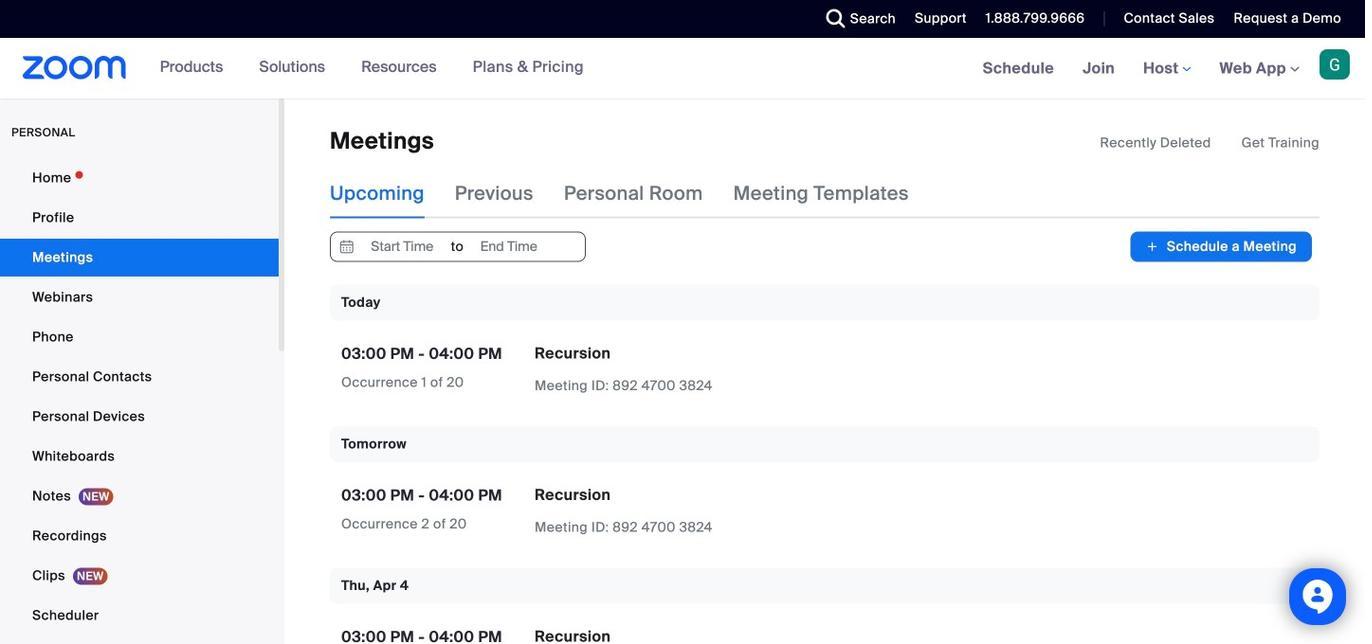 Task type: vqa. For each thing, say whether or not it's contained in the screenshot.
side navigation Navigation
no



Task type: describe. For each thing, give the bounding box(es) containing it.
add image
[[1146, 237, 1159, 256]]

Date Range Picker End field
[[465, 233, 553, 261]]

meetings navigation
[[969, 38, 1365, 100]]

2 recursion element from the top
[[535, 485, 611, 505]]

zoom logo image
[[23, 56, 127, 80]]

profile picture image
[[1320, 49, 1350, 80]]

product information navigation
[[146, 38, 598, 99]]



Task type: locate. For each thing, give the bounding box(es) containing it.
1 vertical spatial recursion element
[[535, 485, 611, 505]]

banner
[[0, 38, 1365, 100]]

2 vertical spatial recursion element
[[535, 627, 611, 645]]

0 vertical spatial recursion element
[[535, 344, 611, 364]]

1 recursion element from the top
[[535, 344, 611, 364]]

tabs of meeting tab list
[[330, 169, 939, 218]]

3 recursion element from the top
[[535, 627, 611, 645]]

application
[[1100, 134, 1320, 153], [535, 344, 867, 396], [535, 485, 867, 538], [535, 627, 867, 645]]

date image
[[336, 233, 358, 261]]

recursion element
[[535, 344, 611, 364], [535, 485, 611, 505], [535, 627, 611, 645]]

Date Range Picker Start field
[[358, 233, 446, 261]]

personal menu menu
[[0, 159, 279, 645]]



